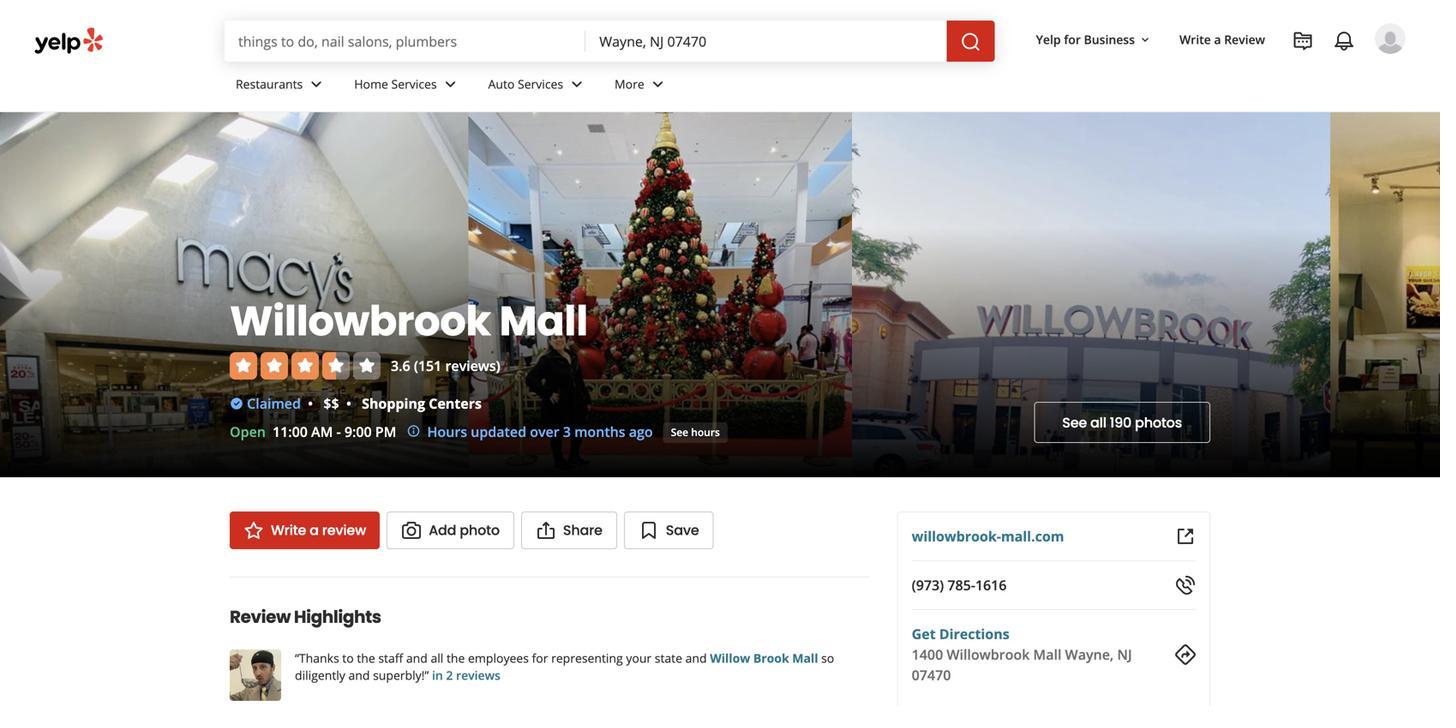 Task type: locate. For each thing, give the bounding box(es) containing it.
-
[[337, 423, 341, 441]]

1 vertical spatial review
[[230, 605, 291, 629]]

for right employees
[[532, 650, 548, 667]]

over
[[530, 423, 560, 441]]

24 chevron down v2 image left auto
[[440, 74, 461, 95]]

0 vertical spatial for
[[1064, 31, 1081, 48]]

and right the state
[[686, 650, 707, 667]]

so diligently and superbly!
[[295, 650, 835, 684]]

brook
[[754, 650, 790, 667]]

write right the 24 star v2 icon
[[271, 521, 306, 540]]

get directions 1400 willowbrook mall wayne, nj 07470
[[912, 625, 1133, 685]]

1 horizontal spatial review
[[1225, 31, 1266, 48]]

1 vertical spatial a
[[310, 521, 319, 540]]

willowbrook-mall.com link
[[912, 527, 1065, 546]]

home services
[[354, 76, 437, 92]]

0 horizontal spatial see
[[671, 425, 689, 440]]

0 horizontal spatial and
[[349, 668, 370, 684]]

24 chevron down v2 image
[[306, 74, 327, 95], [440, 74, 461, 95]]

willow brook mall button
[[710, 650, 819, 667]]

a left review
[[310, 521, 319, 540]]

24 chevron down v2 image inside auto services link
[[567, 74, 587, 95]]

christian l. image
[[230, 650, 281, 702]]

shopping centers link
[[362, 394, 482, 413]]

24 chevron down v2 image inside more link
[[648, 74, 669, 95]]

willowbrook-mall.com
[[912, 527, 1065, 546]]

in 2 reviews button
[[429, 668, 501, 684]]

0 horizontal spatial write
[[271, 521, 306, 540]]

2 24 chevron down v2 image from the left
[[648, 74, 669, 95]]

none field address, neighborhood, city, state or zip
[[586, 21, 947, 62]]

24 chevron down v2 image
[[567, 74, 587, 95], [648, 74, 669, 95]]

$$
[[324, 394, 339, 413]]

restaurants link
[[222, 62, 341, 111]]

and up " on the left of page
[[406, 650, 428, 667]]

directions
[[940, 625, 1010, 644]]

and
[[406, 650, 428, 667], [686, 650, 707, 667], [349, 668, 370, 684]]

24 share v2 image
[[536, 521, 556, 541]]

None search field
[[225, 21, 995, 62]]

24 chevron down v2 image right more
[[648, 74, 669, 95]]

hours
[[427, 423, 467, 441]]

am
[[311, 423, 333, 441]]

to
[[342, 650, 354, 667]]

(151 reviews) link
[[414, 357, 501, 375]]

write right 16 chevron down v2 image
[[1180, 31, 1212, 48]]

1 none field from the left
[[225, 21, 586, 62]]

24 chevron down v2 image right auto services
[[567, 74, 587, 95]]

1 vertical spatial willowbrook
[[947, 646, 1030, 664]]

business
[[1084, 31, 1135, 48]]

all
[[1091, 413, 1107, 433], [431, 650, 444, 667]]

employees
[[468, 650, 529, 667]]

0 horizontal spatial 24 chevron down v2 image
[[567, 74, 587, 95]]

review up christian l. image at the left of the page
[[230, 605, 291, 629]]

24 chevron down v2 image for home services
[[440, 74, 461, 95]]

"
[[295, 650, 299, 667]]

review highlights element
[[202, 577, 884, 707]]

review inside user actions element
[[1225, 31, 1266, 48]]

write a review link
[[1173, 24, 1273, 55]]

24 chevron down v2 image inside restaurants link
[[306, 74, 327, 95]]

willowbrook
[[230, 292, 491, 350], [947, 646, 1030, 664]]

auto services
[[488, 76, 563, 92]]

and down to
[[349, 668, 370, 684]]

for right yelp
[[1064, 31, 1081, 48]]

home services link
[[341, 62, 475, 111]]

months
[[575, 423, 626, 441]]

save
[[666, 521, 699, 540]]

pm
[[375, 423, 397, 441]]

0 vertical spatial a
[[1215, 31, 1222, 48]]

search image
[[961, 32, 982, 52]]

diligently
[[295, 668, 345, 684]]

24 phone v2 image
[[1176, 575, 1196, 596]]

1 horizontal spatial the
[[447, 650, 465, 667]]

0 horizontal spatial for
[[532, 650, 548, 667]]

centers
[[429, 394, 482, 413]]

state
[[655, 650, 683, 667]]

review left the "projects" image on the right top of the page
[[1225, 31, 1266, 48]]

mall inside review highlights element
[[793, 650, 819, 667]]

1 24 chevron down v2 image from the left
[[567, 74, 587, 95]]

see left the hours
[[671, 425, 689, 440]]

mall inside get directions 1400 willowbrook mall wayne, nj 07470
[[1034, 646, 1062, 664]]

open 11:00 am - 9:00 pm
[[230, 423, 397, 441]]

see
[[1063, 413, 1087, 433], [671, 425, 689, 440]]

0 horizontal spatial a
[[310, 521, 319, 540]]

restaurants
[[236, 76, 303, 92]]

0 horizontal spatial all
[[431, 650, 444, 667]]

all left 190
[[1091, 413, 1107, 433]]

info alert
[[407, 422, 653, 443]]

yelp for business
[[1036, 31, 1135, 48]]

1 horizontal spatial 24 chevron down v2 image
[[440, 74, 461, 95]]

see for see all 190 photos
[[1063, 413, 1087, 433]]

auto services link
[[475, 62, 601, 111]]

willowbrook down directions
[[947, 646, 1030, 664]]

photo of willowbrook mall - wayne, nj, us. willowbrook mall image
[[853, 112, 1331, 478]]

24 chevron down v2 image for restaurants
[[306, 74, 327, 95]]

24 chevron down v2 image for auto services
[[567, 74, 587, 95]]

write for write a review
[[271, 521, 306, 540]]

address, neighborhood, city, state or zip text field
[[586, 21, 947, 62]]

11:00
[[273, 423, 308, 441]]

0 horizontal spatial mall
[[500, 292, 588, 350]]

16 claim filled v2 image
[[230, 397, 244, 411]]

write
[[1180, 31, 1212, 48], [271, 521, 306, 540]]

write for write a review
[[1180, 31, 1212, 48]]

0 vertical spatial review
[[1225, 31, 1266, 48]]

the right to
[[357, 650, 375, 667]]

get
[[912, 625, 936, 644]]

1 horizontal spatial a
[[1215, 31, 1222, 48]]

ago
[[629, 423, 653, 441]]

write a review link
[[230, 512, 380, 550]]

1 horizontal spatial and
[[406, 650, 428, 667]]

more link
[[601, 62, 682, 111]]

see left 190
[[1063, 413, 1087, 433]]

3.6
[[391, 357, 410, 375]]

" in 2 reviews
[[425, 668, 501, 684]]

for
[[1064, 31, 1081, 48], [532, 650, 548, 667]]

all inside review highlights element
[[431, 650, 444, 667]]

share button
[[521, 512, 617, 550]]

get directions link
[[912, 625, 1010, 644]]

1 horizontal spatial see
[[1063, 413, 1087, 433]]

2 none field from the left
[[586, 21, 947, 62]]

None field
[[225, 21, 586, 62], [586, 21, 947, 62]]

(151
[[414, 357, 442, 375]]

1 vertical spatial for
[[532, 650, 548, 667]]

0 vertical spatial willowbrook
[[230, 292, 491, 350]]

3.6 star rating image
[[230, 352, 381, 380]]

1 horizontal spatial services
[[518, 76, 563, 92]]

1 horizontal spatial willowbrook
[[947, 646, 1030, 664]]

0 vertical spatial write
[[1180, 31, 1212, 48]]

0 horizontal spatial services
[[392, 76, 437, 92]]

0 horizontal spatial the
[[357, 650, 375, 667]]

2 24 chevron down v2 image from the left
[[440, 74, 461, 95]]

all up "in"
[[431, 650, 444, 667]]

write inside user actions element
[[1180, 31, 1212, 48]]

1 horizontal spatial for
[[1064, 31, 1081, 48]]

24 chevron down v2 image right restaurants
[[306, 74, 327, 95]]

0 horizontal spatial 24 chevron down v2 image
[[306, 74, 327, 95]]

2 horizontal spatial mall
[[1034, 646, 1062, 664]]

24 chevron down v2 image inside "home services" link
[[440, 74, 461, 95]]

for inside review highlights element
[[532, 650, 548, 667]]

yelp for business button
[[1030, 24, 1159, 55]]

things to do, nail salons, plumbers text field
[[225, 21, 586, 62]]

1 horizontal spatial 24 chevron down v2 image
[[648, 74, 669, 95]]

the
[[357, 650, 375, 667], [447, 650, 465, 667]]

1 horizontal spatial all
[[1091, 413, 1107, 433]]

1 vertical spatial write
[[271, 521, 306, 540]]

nj
[[1118, 646, 1133, 664]]

a
[[1215, 31, 1222, 48], [310, 521, 319, 540]]

a right 16 chevron down v2 image
[[1215, 31, 1222, 48]]

2 horizontal spatial and
[[686, 650, 707, 667]]

claimed
[[247, 394, 301, 413]]

1 24 chevron down v2 image from the left
[[306, 74, 327, 95]]

1 horizontal spatial write
[[1180, 31, 1212, 48]]

mall up reviews)
[[500, 292, 588, 350]]

services right home
[[392, 76, 437, 92]]

auto
[[488, 76, 515, 92]]

1 horizontal spatial mall
[[793, 650, 819, 667]]

1 vertical spatial all
[[431, 650, 444, 667]]

add
[[429, 521, 457, 540]]

1 services from the left
[[392, 76, 437, 92]]

willowbrook up "3.6"
[[230, 292, 491, 350]]

mall left the wayne,
[[1034, 646, 1062, 664]]

the up 2
[[447, 650, 465, 667]]

9:00
[[345, 423, 372, 441]]

review
[[1225, 31, 1266, 48], [230, 605, 291, 629]]

mall left so
[[793, 650, 819, 667]]

2 services from the left
[[518, 76, 563, 92]]

0 horizontal spatial review
[[230, 605, 291, 629]]

services right auto
[[518, 76, 563, 92]]

1616
[[976, 576, 1007, 595]]



Task type: vqa. For each thing, say whether or not it's contained in the screenshot.
"785-"
yes



Task type: describe. For each thing, give the bounding box(es) containing it.
home
[[354, 76, 388, 92]]

add photo link
[[387, 512, 514, 550]]

see for see hours
[[671, 425, 689, 440]]

and inside so diligently and superbly!
[[349, 668, 370, 684]]

reviews)
[[445, 357, 501, 375]]

services for home services
[[392, 76, 437, 92]]

services for auto services
[[518, 76, 563, 92]]

07470
[[912, 666, 951, 685]]

photo of willowbrook mall - wayne, nj, us. deck the halls image
[[469, 112, 853, 478]]

willowbrook mall
[[230, 292, 588, 350]]

representing
[[552, 650, 623, 667]]

see hours
[[671, 425, 720, 440]]

24 camera v2 image
[[401, 521, 422, 541]]

willowbrook-
[[912, 527, 1002, 546]]

save button
[[624, 512, 714, 550]]

0 vertical spatial all
[[1091, 413, 1107, 433]]

thanks
[[299, 650, 339, 667]]

" thanks to the staff and all the employees for representing your state and willow brook mall
[[295, 650, 819, 667]]

16 info v2 image
[[407, 425, 421, 438]]

photo of willowbrook mall - wayne, nj, us. qdoba image
[[1331, 112, 1441, 478]]

24 external link v2 image
[[1176, 527, 1196, 547]]

see hours link
[[663, 423, 728, 443]]

mall.com
[[1002, 527, 1065, 546]]

projects image
[[1293, 31, 1314, 51]]

reviews
[[456, 668, 501, 684]]

photos
[[1135, 413, 1183, 433]]

16 chevron down v2 image
[[1139, 33, 1153, 47]]

your
[[626, 650, 652, 667]]

(973) 785-1616
[[912, 576, 1007, 595]]

yelp
[[1036, 31, 1061, 48]]

hours updated over 3 months ago
[[427, 423, 653, 441]]

none field things to do, nail salons, plumbers
[[225, 21, 586, 62]]

24 directions v2 image
[[1176, 645, 1196, 665]]

2
[[446, 668, 453, 684]]

24 star v2 image
[[244, 521, 264, 541]]

hours
[[691, 425, 720, 440]]

updated
[[471, 423, 527, 441]]

highlights
[[294, 605, 381, 629]]

staff
[[378, 650, 403, 667]]

a for review
[[310, 521, 319, 540]]

willowbrook inside get directions 1400 willowbrook mall wayne, nj 07470
[[947, 646, 1030, 664]]

shopping
[[362, 394, 425, 413]]

0 horizontal spatial willowbrook
[[230, 292, 491, 350]]

superbly!
[[373, 668, 425, 684]]

notifications image
[[1334, 31, 1355, 51]]

share
[[563, 521, 603, 540]]

photo of willowbrook mall - wayne, nj, us. macy's image
[[0, 112, 469, 478]]

so
[[822, 650, 835, 667]]

190
[[1110, 413, 1132, 433]]

open
[[230, 423, 266, 441]]

see all 190 photos link
[[1034, 402, 1211, 443]]

user actions element
[[1023, 21, 1430, 127]]

more
[[615, 76, 645, 92]]

2 the from the left
[[447, 650, 465, 667]]

24 save outline v2 image
[[639, 521, 659, 541]]

for inside yelp for business button
[[1064, 31, 1081, 48]]

(973)
[[912, 576, 944, 595]]

shopping centers
[[362, 394, 482, 413]]

add photo
[[429, 521, 500, 540]]

write a review
[[1180, 31, 1266, 48]]

photo
[[460, 521, 500, 540]]

review highlights
[[230, 605, 381, 629]]

willow
[[710, 650, 751, 667]]

1 the from the left
[[357, 650, 375, 667]]

3
[[563, 423, 571, 441]]

wayne,
[[1066, 646, 1114, 664]]

review
[[322, 521, 366, 540]]

785-
[[948, 576, 976, 595]]

see all 190 photos
[[1063, 413, 1183, 433]]

24 chevron down v2 image for more
[[648, 74, 669, 95]]

business categories element
[[222, 62, 1406, 111]]

write a review
[[271, 521, 366, 540]]

gary o. image
[[1376, 23, 1406, 54]]

"
[[425, 668, 429, 684]]

3.6 (151 reviews)
[[391, 357, 501, 375]]

1400
[[912, 646, 944, 664]]

in
[[432, 668, 443, 684]]

a for review
[[1215, 31, 1222, 48]]



